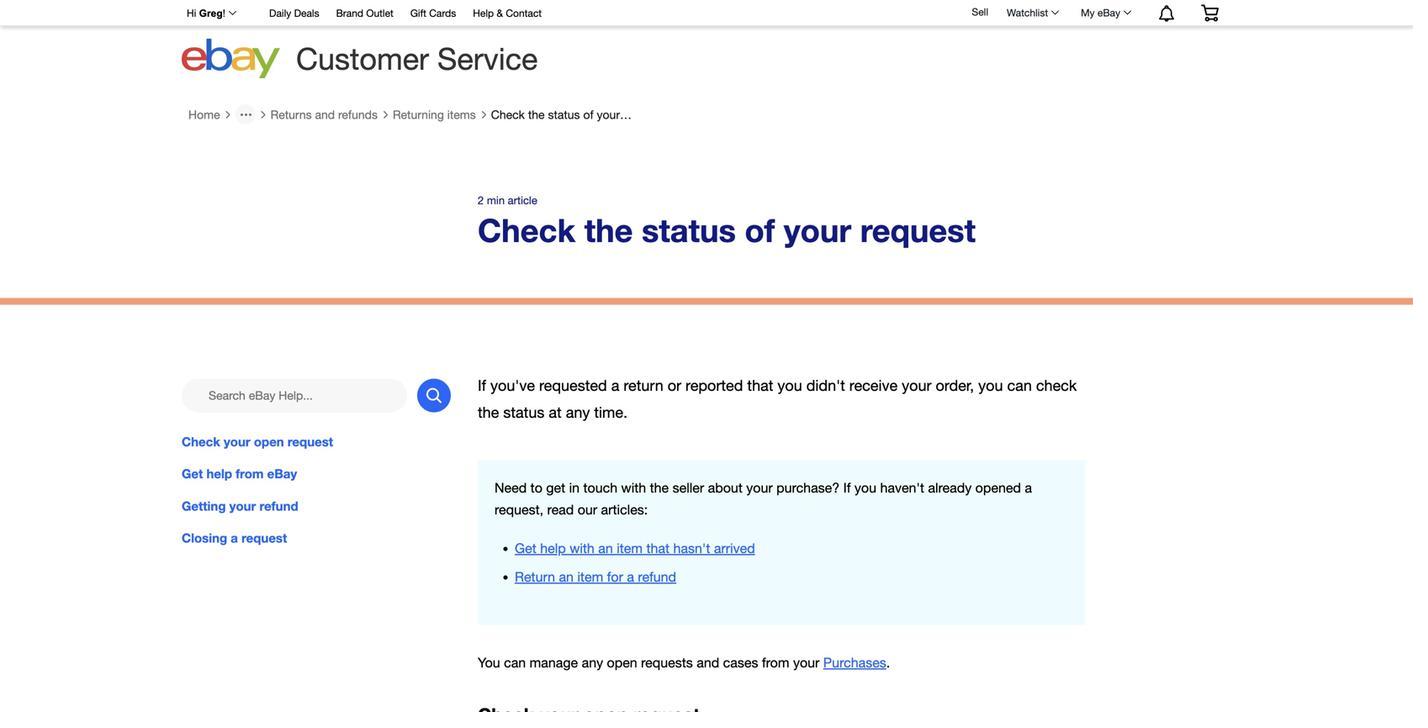 Task type: describe. For each thing, give the bounding box(es) containing it.
request,
[[495, 502, 543, 518]]

customer
[[296, 41, 429, 76]]

sell
[[972, 6, 988, 18]]

request inside 2 min article check the status of your request
[[860, 211, 976, 249]]

help
[[473, 7, 494, 19]]

closing
[[182, 531, 227, 546]]

a right closing
[[231, 531, 238, 546]]

0 vertical spatial open
[[254, 435, 284, 450]]

1 vertical spatial any
[[582, 655, 603, 671]]

you've
[[490, 377, 535, 395]]

the inside need to get in touch with the seller about your purchase? if you haven't already opened a request, read our articles:
[[650, 480, 669, 496]]

hi greg !
[[187, 8, 225, 19]]

ebay inside check the status of your request main content
[[267, 467, 297, 482]]

you
[[478, 655, 500, 671]]

getting your refund
[[182, 499, 298, 514]]

our
[[578, 502, 597, 518]]

getting your refund link
[[182, 497, 451, 515]]

greg
[[199, 8, 223, 19]]

manage
[[530, 655, 578, 671]]

refunds
[[338, 107, 378, 121]]

my
[[1081, 7, 1095, 19]]

can inside if you've requested a return or reported that you didn't receive your order, you can check the status at any time.
[[1007, 377, 1032, 395]]

min
[[487, 194, 505, 207]]

1 vertical spatial open
[[607, 655, 637, 671]]

return
[[515, 569, 555, 585]]

didn't
[[806, 377, 845, 395]]

check your open request link
[[182, 433, 451, 451]]

customer service
[[296, 41, 538, 76]]

watchlist link
[[998, 3, 1067, 23]]

of inside 2 min article check the status of your request
[[745, 211, 775, 249]]

home
[[188, 107, 220, 121]]

closing a request
[[182, 531, 287, 546]]

daily deals link
[[269, 5, 319, 23]]

help for with
[[540, 541, 566, 556]]

check the status of your request link
[[491, 107, 663, 122]]

sell link
[[964, 6, 996, 18]]

check inside 2 min article check the status of your request
[[478, 211, 575, 249]]

the inside 2 min article check the status of your request
[[584, 211, 633, 249]]

in
[[569, 480, 580, 496]]

requested
[[539, 377, 607, 395]]

if you've requested a return or reported that you didn't receive your order, you can check the status at any time.
[[478, 377, 1077, 422]]

at
[[549, 404, 562, 422]]

deals
[[294, 7, 319, 19]]

0 vertical spatial an
[[598, 541, 613, 556]]

about
[[708, 480, 743, 496]]

your shopping cart image
[[1200, 4, 1220, 21]]

home link
[[188, 107, 220, 122]]

arrived
[[714, 541, 755, 556]]

0 horizontal spatial of
[[583, 107, 594, 121]]

help for from
[[206, 467, 232, 482]]

help & contact link
[[473, 5, 542, 23]]

the inside if you've requested a return or reported that you didn't receive your order, you can check the status at any time.
[[478, 404, 499, 422]]

your inside if you've requested a return or reported that you didn't receive your order, you can check the status at any time.
[[902, 377, 932, 395]]

get
[[546, 480, 565, 496]]

returning items
[[393, 107, 476, 121]]

0 horizontal spatial you
[[778, 377, 802, 395]]

check for check your open request
[[182, 435, 220, 450]]

get help from ebay link
[[182, 465, 451, 483]]

check the status of your request main content
[[0, 98, 1413, 712]]

status inside 2 min article check the status of your request
[[642, 211, 736, 249]]

0 vertical spatial from
[[236, 467, 264, 482]]

articles:
[[601, 502, 648, 518]]

1 vertical spatial from
[[762, 655, 789, 671]]

seller
[[673, 480, 704, 496]]

return an item for a refund link
[[515, 569, 676, 585]]

hi
[[187, 8, 196, 19]]

gift cards
[[410, 7, 456, 19]]

purchases link
[[823, 655, 886, 671]]

brand outlet link
[[336, 5, 394, 23]]

closing a request link
[[182, 529, 451, 547]]

service
[[437, 41, 538, 76]]

daily
[[269, 7, 291, 19]]

to
[[530, 480, 542, 496]]

hasn't
[[673, 541, 710, 556]]

gift cards link
[[410, 5, 456, 23]]

Search eBay Help... text field
[[182, 379, 407, 413]]

2 horizontal spatial you
[[978, 377, 1003, 395]]

brand outlet
[[336, 7, 394, 19]]

check
[[1036, 377, 1077, 395]]



Task type: vqa. For each thing, say whether or not it's contained in the screenshot.
Sell link
yes



Task type: locate. For each thing, give the bounding box(es) containing it.
cases
[[723, 655, 758, 671]]

any right at
[[566, 404, 590, 422]]

item up for
[[617, 541, 643, 556]]

or
[[668, 377, 681, 395]]

receive
[[849, 377, 898, 395]]

and
[[315, 107, 335, 121], [697, 655, 719, 671]]

and left refunds
[[315, 107, 335, 121]]

with inside need to get in touch with the seller about your purchase? if you haven't already opened a request, read our articles:
[[621, 480, 646, 496]]

1 horizontal spatial open
[[607, 655, 637, 671]]

can left check in the bottom right of the page
[[1007, 377, 1032, 395]]

get help from ebay
[[182, 467, 297, 482]]

0 vertical spatial check
[[491, 107, 525, 121]]

1 vertical spatial get
[[515, 541, 536, 556]]

ebay inside 'link'
[[1098, 7, 1120, 19]]

a right "opened"
[[1025, 480, 1032, 496]]

1 horizontal spatial item
[[617, 541, 643, 556]]

from right cases
[[762, 655, 789, 671]]

0 horizontal spatial if
[[478, 377, 486, 395]]

0 horizontal spatial help
[[206, 467, 232, 482]]

check for check the status of your request
[[491, 107, 525, 121]]

purchase?
[[776, 480, 840, 496]]

your inside 2 min article check the status of your request
[[784, 211, 851, 249]]

if right 'purchase?'
[[843, 480, 851, 496]]

any inside if you've requested a return or reported that you didn't receive your order, you can check the status at any time.
[[566, 404, 590, 422]]

help up return
[[540, 541, 566, 556]]

1 horizontal spatial with
[[621, 480, 646, 496]]

help & contact
[[473, 7, 542, 19]]

check down article
[[478, 211, 575, 249]]

item left for
[[577, 569, 603, 585]]

1 horizontal spatial from
[[762, 655, 789, 671]]

1 horizontal spatial get
[[515, 541, 536, 556]]

return
[[624, 377, 663, 395]]

if inside if you've requested a return or reported that you didn't receive your order, you can check the status at any time.
[[478, 377, 486, 395]]

0 horizontal spatial ebay
[[267, 467, 297, 482]]

get for get help from ebay
[[182, 467, 203, 482]]

0 horizontal spatial item
[[577, 569, 603, 585]]

1 vertical spatial help
[[540, 541, 566, 556]]

return an item for a refund
[[515, 569, 676, 585]]

haven't
[[880, 480, 924, 496]]

refund down get help from ebay link
[[259, 499, 298, 514]]

1 horizontal spatial can
[[1007, 377, 1032, 395]]

watchlist
[[1007, 7, 1048, 19]]

a
[[611, 377, 619, 395], [1025, 480, 1032, 496], [231, 531, 238, 546], [627, 569, 634, 585]]

1 vertical spatial that
[[646, 541, 670, 556]]

a inside if you've requested a return or reported that you didn't receive your order, you can check the status at any time.
[[611, 377, 619, 395]]

a inside need to get in touch with the seller about your purchase? if you haven't already opened a request, read our articles:
[[1025, 480, 1032, 496]]

1 vertical spatial check
[[478, 211, 575, 249]]

my ebay
[[1081, 7, 1120, 19]]

a up time.
[[611, 377, 619, 395]]

daily deals
[[269, 7, 319, 19]]

check your open request
[[182, 435, 333, 450]]

0 horizontal spatial that
[[646, 541, 670, 556]]

0 vertical spatial status
[[548, 107, 580, 121]]

0 horizontal spatial an
[[559, 569, 574, 585]]

getting
[[182, 499, 226, 514]]

1 horizontal spatial of
[[745, 211, 775, 249]]

if inside need to get in touch with the seller about your purchase? if you haven't already opened a request, read our articles:
[[843, 480, 851, 496]]

1 vertical spatial an
[[559, 569, 574, 585]]

read
[[547, 502, 574, 518]]

check
[[491, 107, 525, 121], [478, 211, 575, 249], [182, 435, 220, 450]]

check up get help from ebay
[[182, 435, 220, 450]]

need
[[495, 480, 527, 496]]

1 horizontal spatial an
[[598, 541, 613, 556]]

1 vertical spatial of
[[745, 211, 775, 249]]

order,
[[936, 377, 974, 395]]

from
[[236, 467, 264, 482], [762, 655, 789, 671]]

your
[[597, 107, 620, 121], [784, 211, 851, 249], [902, 377, 932, 395], [224, 435, 250, 450], [746, 480, 773, 496], [229, 499, 256, 514], [793, 655, 820, 671]]

0 vertical spatial and
[[315, 107, 335, 121]]

get for get help with an item that hasn't arrived
[[515, 541, 536, 556]]

customer service banner
[[177, 0, 1231, 84]]

returns
[[271, 107, 312, 121]]

you inside need to get in touch with the seller about your purchase? if you haven't already opened a request, read our articles:
[[855, 480, 876, 496]]

.
[[886, 655, 890, 671]]

need to get in touch with the seller about your purchase? if you haven't already opened a request, read our articles:
[[495, 480, 1032, 518]]

that right reported
[[747, 377, 773, 395]]

returning items link
[[393, 107, 476, 122]]

can right the you at left
[[504, 655, 526, 671]]

returns and refunds
[[271, 107, 378, 121]]

0 vertical spatial ebay
[[1098, 7, 1120, 19]]

1 horizontal spatial refund
[[638, 569, 676, 585]]

with up return an item for a refund
[[570, 541, 595, 556]]

0 horizontal spatial status
[[503, 404, 545, 422]]

you right order,
[[978, 377, 1003, 395]]

status inside check the status of your request link
[[548, 107, 580, 121]]

ebay down the check your open request
[[267, 467, 297, 482]]

a right for
[[627, 569, 634, 585]]

1 horizontal spatial and
[[697, 655, 719, 671]]

with up articles:
[[621, 480, 646, 496]]

1 horizontal spatial help
[[540, 541, 566, 556]]

any
[[566, 404, 590, 422], [582, 655, 603, 671]]

0 vertical spatial item
[[617, 541, 643, 556]]

account navigation
[[177, 0, 1231, 26]]

requests
[[641, 655, 693, 671]]

check right the items
[[491, 107, 525, 121]]

you can manage any open requests and cases from your purchases .
[[478, 655, 890, 671]]

status inside if you've requested a return or reported that you didn't receive your order, you can check the status at any time.
[[503, 404, 545, 422]]

if
[[478, 377, 486, 395], [843, 480, 851, 496]]

1 horizontal spatial that
[[747, 377, 773, 395]]

0 vertical spatial that
[[747, 377, 773, 395]]

0 vertical spatial can
[[1007, 377, 1032, 395]]

2 vertical spatial check
[[182, 435, 220, 450]]

with
[[621, 480, 646, 496], [570, 541, 595, 556]]

refund down get help with an item that hasn't arrived
[[638, 569, 676, 585]]

request
[[623, 107, 663, 121], [860, 211, 976, 249], [288, 435, 333, 450], [241, 531, 287, 546]]

0 vertical spatial any
[[566, 404, 590, 422]]

get
[[182, 467, 203, 482], [515, 541, 536, 556]]

open left requests at the bottom left of page
[[607, 655, 637, 671]]

0 vertical spatial get
[[182, 467, 203, 482]]

status
[[548, 107, 580, 121], [642, 211, 736, 249], [503, 404, 545, 422]]

you left didn't
[[778, 377, 802, 395]]

help
[[206, 467, 232, 482], [540, 541, 566, 556]]

0 horizontal spatial can
[[504, 655, 526, 671]]

0 horizontal spatial from
[[236, 467, 264, 482]]

from down the check your open request
[[236, 467, 264, 482]]

brand
[[336, 7, 363, 19]]

any right manage at bottom
[[582, 655, 603, 671]]

can
[[1007, 377, 1032, 395], [504, 655, 526, 671]]

returning
[[393, 107, 444, 121]]

opened
[[975, 480, 1021, 496]]

reported
[[686, 377, 743, 395]]

1 horizontal spatial you
[[855, 480, 876, 496]]

item
[[617, 541, 643, 556], [577, 569, 603, 585]]

ebay right my
[[1098, 7, 1120, 19]]

0 horizontal spatial and
[[315, 107, 335, 121]]

1 vertical spatial and
[[697, 655, 719, 671]]

get up getting
[[182, 467, 203, 482]]

your inside need to get in touch with the seller about your purchase? if you haven't already opened a request, read our articles:
[[746, 480, 773, 496]]

1 horizontal spatial if
[[843, 480, 851, 496]]

an right return
[[559, 569, 574, 585]]

1 horizontal spatial status
[[548, 107, 580, 121]]

my ebay link
[[1072, 3, 1139, 23]]

that left hasn't
[[646, 541, 670, 556]]

gift
[[410, 7, 426, 19]]

1 vertical spatial ebay
[[267, 467, 297, 482]]

get up return
[[515, 541, 536, 556]]

and left cases
[[697, 655, 719, 671]]

1 vertical spatial status
[[642, 211, 736, 249]]

items
[[447, 107, 476, 121]]

2 vertical spatial status
[[503, 404, 545, 422]]

check the status of your request
[[491, 107, 663, 121]]

already
[[928, 480, 972, 496]]

article
[[508, 194, 537, 207]]

&
[[497, 7, 503, 19]]

2
[[478, 194, 484, 207]]

outlet
[[366, 7, 394, 19]]

2 min article check the status of your request
[[478, 194, 976, 249]]

of
[[583, 107, 594, 121], [745, 211, 775, 249]]

1 vertical spatial if
[[843, 480, 851, 496]]

1 horizontal spatial ebay
[[1098, 7, 1120, 19]]

that inside if you've requested a return or reported that you didn't receive your order, you can check the status at any time.
[[747, 377, 773, 395]]

returns and refunds link
[[271, 107, 378, 122]]

help up getting
[[206, 467, 232, 482]]

1 vertical spatial item
[[577, 569, 603, 585]]

touch
[[583, 480, 617, 496]]

0 horizontal spatial get
[[182, 467, 203, 482]]

open
[[254, 435, 284, 450], [607, 655, 637, 671]]

0 vertical spatial with
[[621, 480, 646, 496]]

0 vertical spatial of
[[583, 107, 594, 121]]

for
[[607, 569, 623, 585]]

get help with an item that hasn't arrived link
[[515, 541, 755, 556]]

contact
[[506, 7, 542, 19]]

that
[[747, 377, 773, 395], [646, 541, 670, 556]]

0 horizontal spatial with
[[570, 541, 595, 556]]

an up for
[[598, 541, 613, 556]]

2 horizontal spatial status
[[642, 211, 736, 249]]

1 vertical spatial refund
[[638, 569, 676, 585]]

open up get help from ebay
[[254, 435, 284, 450]]

1 vertical spatial can
[[504, 655, 526, 671]]

if left you've
[[478, 377, 486, 395]]

0 vertical spatial refund
[[259, 499, 298, 514]]

purchases
[[823, 655, 886, 671]]

ebay
[[1098, 7, 1120, 19], [267, 467, 297, 482]]

0 horizontal spatial refund
[[259, 499, 298, 514]]

get help with an item that hasn't arrived
[[515, 541, 755, 556]]

0 vertical spatial help
[[206, 467, 232, 482]]

0 horizontal spatial open
[[254, 435, 284, 450]]

refund
[[259, 499, 298, 514], [638, 569, 676, 585]]

1 vertical spatial with
[[570, 541, 595, 556]]

!
[[223, 8, 225, 19]]

you left haven't
[[855, 480, 876, 496]]

time.
[[594, 404, 628, 422]]

0 vertical spatial if
[[478, 377, 486, 395]]



